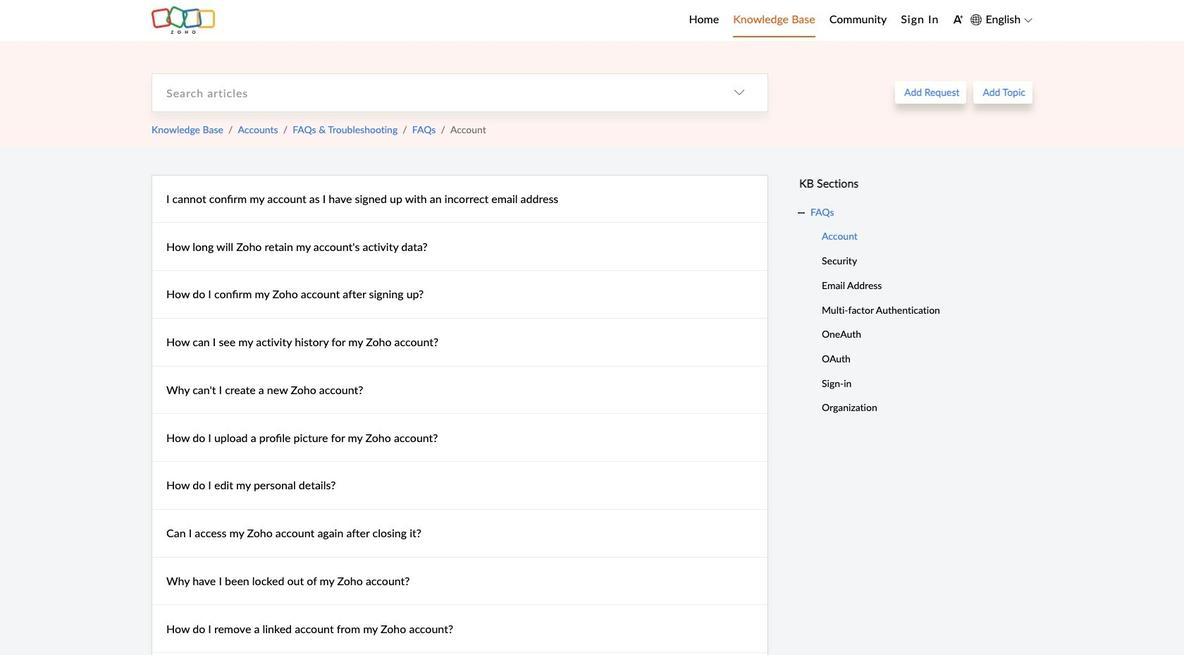 Task type: describe. For each thing, give the bounding box(es) containing it.
user preference element
[[954, 10, 964, 31]]

choose category element
[[712, 74, 768, 111]]

user preference image
[[954, 14, 964, 25]]



Task type: locate. For each thing, give the bounding box(es) containing it.
Search articles field
[[152, 74, 712, 111]]

choose languages element
[[971, 11, 1033, 29]]

choose category image
[[734, 87, 745, 98]]



Task type: vqa. For each thing, say whether or not it's contained in the screenshot.
Lists icon
no



